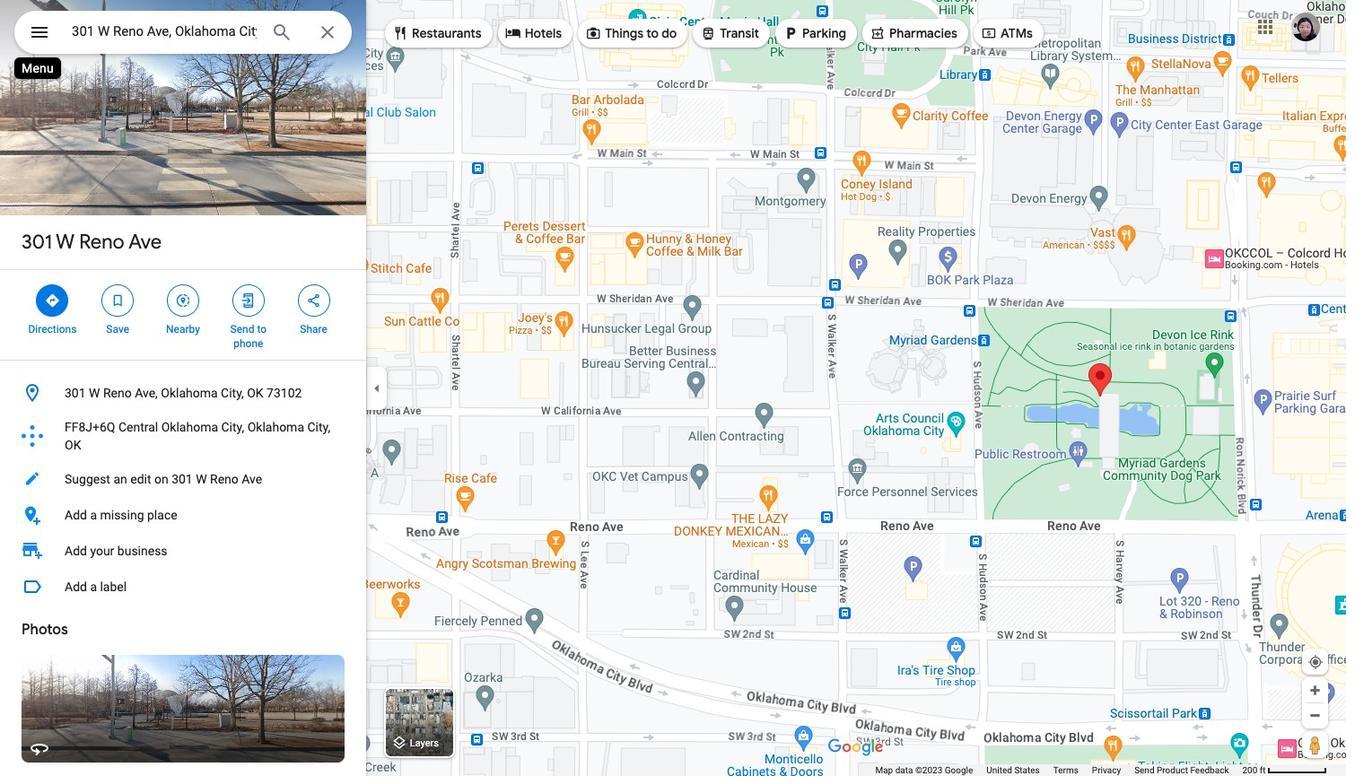 Task type: vqa. For each thing, say whether or not it's contained in the screenshot.
WHEELCHAIR
no



Task type: locate. For each thing, give the bounding box(es) containing it.
a inside 'button'
[[90, 508, 97, 522]]

0 horizontal spatial w
[[56, 230, 75, 255]]

data
[[895, 766, 913, 775]]

0 vertical spatial a
[[90, 508, 97, 522]]

 hotels
[[505, 23, 562, 43]]

301 inside "button"
[[65, 386, 86, 400]]

1 horizontal spatial w
[[89, 386, 100, 400]]

phone
[[234, 337, 263, 350]]

2 vertical spatial 301
[[172, 472, 193, 486]]

301 w reno ave
[[22, 230, 162, 255]]

oklahoma right ave,
[[161, 386, 218, 400]]

2 vertical spatial w
[[196, 472, 207, 486]]

add for add a missing place
[[65, 508, 87, 522]]

product
[[1157, 766, 1188, 775]]

0 horizontal spatial 301
[[22, 230, 52, 255]]

oklahoma
[[161, 386, 218, 400], [161, 420, 218, 434], [247, 420, 304, 434]]

2 horizontal spatial 301
[[172, 472, 193, 486]]

ok inside 301 w reno ave, oklahoma city, ok 73102 "button"
[[247, 386, 264, 400]]

united
[[987, 766, 1012, 775]]


[[981, 23, 997, 43]]

collapse side panel image
[[367, 378, 387, 398]]

save
[[106, 323, 129, 336]]

73102
[[267, 386, 302, 400]]

a for missing
[[90, 508, 97, 522]]

terms button
[[1053, 765, 1079, 776]]

w
[[56, 230, 75, 255], [89, 386, 100, 400], [196, 472, 207, 486]]

ok inside ff8j+6q central oklahoma city, oklahoma city, ok
[[65, 438, 81, 452]]

map data ©2023 google
[[875, 766, 973, 775]]

send inside send to phone
[[230, 323, 254, 336]]

oklahoma down 73102
[[247, 420, 304, 434]]

0 horizontal spatial to
[[257, 323, 267, 336]]

ok down ff8j+6q
[[65, 438, 81, 452]]

0 horizontal spatial ave
[[128, 230, 162, 255]]

google maps element
[[0, 0, 1346, 776]]


[[870, 23, 886, 43]]

301 up ff8j+6q
[[65, 386, 86, 400]]

privacy button
[[1092, 765, 1121, 776]]

send for send to phone
[[230, 323, 254, 336]]

oklahoma for ave,
[[161, 386, 218, 400]]

1 vertical spatial ave
[[242, 472, 262, 486]]

pharmacies
[[889, 25, 958, 41]]

301 up 
[[22, 230, 52, 255]]

edit
[[130, 472, 151, 486]]

a
[[90, 508, 97, 522], [90, 580, 97, 594]]

0 vertical spatial 301
[[22, 230, 52, 255]]

send up phone
[[230, 323, 254, 336]]

0 vertical spatial to
[[646, 25, 659, 41]]

1 vertical spatial to
[[257, 323, 267, 336]]

0 vertical spatial send
[[230, 323, 254, 336]]

301 W Reno Ave, Oklahoma City, OK 73102 field
[[14, 11, 352, 54]]

1 horizontal spatial ok
[[247, 386, 264, 400]]

0 vertical spatial reno
[[79, 230, 124, 255]]

w inside 301 w reno ave, oklahoma city, ok 73102 "button"
[[89, 386, 100, 400]]

None field
[[72, 21, 257, 42]]

add left label
[[65, 580, 87, 594]]

send to phone
[[230, 323, 267, 350]]

0 horizontal spatial send
[[230, 323, 254, 336]]

1 vertical spatial w
[[89, 386, 100, 400]]

w up 
[[56, 230, 75, 255]]

city, for ave,
[[221, 386, 244, 400]]

1 horizontal spatial to
[[646, 25, 659, 41]]

301 w reno ave, oklahoma city, ok 73102
[[65, 386, 302, 400]]

add for add a label
[[65, 580, 87, 594]]

1 vertical spatial 301
[[65, 386, 86, 400]]

add a label button
[[0, 569, 366, 605]]

w for 301 w reno ave, oklahoma city, ok 73102
[[89, 386, 100, 400]]

0 horizontal spatial ok
[[65, 438, 81, 452]]

301 right on
[[172, 472, 193, 486]]

w inside suggest an edit on 301 w reno ave button
[[196, 472, 207, 486]]

google
[[945, 766, 973, 775]]

ave
[[128, 230, 162, 255], [242, 472, 262, 486]]

google account: michele murakami  
(michele.murakami@adept.ai) image
[[1291, 12, 1320, 41]]


[[505, 23, 521, 43]]

1 vertical spatial send
[[1134, 766, 1155, 775]]

zoom in image
[[1308, 684, 1322, 697]]

oklahoma inside 301 w reno ave, oklahoma city, ok 73102 "button"
[[161, 386, 218, 400]]

city, inside "button"
[[221, 386, 244, 400]]

suggest an edit on 301 w reno ave button
[[0, 461, 366, 497]]

2 vertical spatial reno
[[210, 472, 239, 486]]

add left your at the left of the page
[[65, 544, 87, 558]]

reno down ff8j+6q central oklahoma city, oklahoma city, ok
[[210, 472, 239, 486]]

footer containing map data ©2023 google
[[875, 765, 1242, 776]]

a left label
[[90, 580, 97, 594]]

301 w reno ave main content
[[0, 0, 366, 776]]

200 ft
[[1242, 766, 1266, 775]]

1 vertical spatial add
[[65, 544, 87, 558]]

2 a from the top
[[90, 580, 97, 594]]

add
[[65, 508, 87, 522], [65, 544, 87, 558], [65, 580, 87, 594]]


[[240, 291, 256, 311]]


[[392, 23, 408, 43]]

1 vertical spatial reno
[[103, 386, 132, 400]]

suggest an edit on 301 w reno ave
[[65, 472, 262, 486]]

301
[[22, 230, 52, 255], [65, 386, 86, 400], [172, 472, 193, 486]]

reno up ''
[[79, 230, 124, 255]]

3 add from the top
[[65, 580, 87, 594]]

2 add from the top
[[65, 544, 87, 558]]

1 horizontal spatial 301
[[65, 386, 86, 400]]

send product feedback button
[[1134, 765, 1229, 776]]

ft
[[1260, 766, 1266, 775]]

ave down ff8j+6q central oklahoma city, oklahoma city, ok
[[242, 472, 262, 486]]

 parking
[[783, 23, 846, 43]]

to
[[646, 25, 659, 41], [257, 323, 267, 336]]

reno left ave,
[[103, 386, 132, 400]]

2 horizontal spatial w
[[196, 472, 207, 486]]

none field inside "301 w reno ave, oklahoma city, ok 73102" field
[[72, 21, 257, 42]]

ok for 301 w reno ave, oklahoma city, ok 73102
[[247, 386, 264, 400]]

map
[[875, 766, 893, 775]]

to up phone
[[257, 323, 267, 336]]

0 vertical spatial add
[[65, 508, 87, 522]]

feedback
[[1190, 766, 1229, 775]]

1 add from the top
[[65, 508, 87, 522]]

suggest
[[65, 472, 110, 486]]

add inside button
[[65, 580, 87, 594]]


[[585, 23, 601, 43]]


[[783, 23, 799, 43]]

w right on
[[196, 472, 207, 486]]

1 horizontal spatial send
[[1134, 766, 1155, 775]]

hotels
[[525, 25, 562, 41]]


[[44, 291, 60, 311]]

0 vertical spatial w
[[56, 230, 75, 255]]

privacy
[[1092, 766, 1121, 775]]

send
[[230, 323, 254, 336], [1134, 766, 1155, 775]]

ff8j+6q central oklahoma city, oklahoma city, ok button
[[0, 411, 366, 461]]


[[306, 291, 322, 311]]


[[700, 23, 716, 43]]

restaurants
[[412, 25, 482, 41]]

send left product at the bottom right
[[1134, 766, 1155, 775]]

 pharmacies
[[870, 23, 958, 43]]

send for send product feedback
[[1134, 766, 1155, 775]]

reno
[[79, 230, 124, 255], [103, 386, 132, 400], [210, 472, 239, 486]]

city,
[[221, 386, 244, 400], [221, 420, 244, 434], [307, 420, 330, 434]]

ok
[[247, 386, 264, 400], [65, 438, 81, 452]]

on
[[154, 472, 168, 486]]

1 horizontal spatial ave
[[242, 472, 262, 486]]

things
[[605, 25, 644, 41]]

ave up actions for 301 w reno ave region
[[128, 230, 162, 255]]

a left missing
[[90, 508, 97, 522]]


[[110, 291, 126, 311]]

ok left 73102
[[247, 386, 264, 400]]

add your business link
[[0, 533, 366, 569]]

©2023
[[915, 766, 943, 775]]

1 vertical spatial a
[[90, 580, 97, 594]]

301 for 301 w reno ave, oklahoma city, ok 73102
[[65, 386, 86, 400]]

1 a from the top
[[90, 508, 97, 522]]

2 vertical spatial add
[[65, 580, 87, 594]]

301 w reno ave, oklahoma city, ok 73102 button
[[0, 375, 366, 411]]

add inside 'button'
[[65, 508, 87, 522]]

reno inside "button"
[[103, 386, 132, 400]]

layers
[[410, 738, 439, 750]]

parking
[[802, 25, 846, 41]]

to left do at the top of the page
[[646, 25, 659, 41]]

send inside send product feedback button
[[1134, 766, 1155, 775]]

0 vertical spatial ok
[[247, 386, 264, 400]]

1 vertical spatial ok
[[65, 438, 81, 452]]

a inside button
[[90, 580, 97, 594]]

w up ff8j+6q
[[89, 386, 100, 400]]

footer
[[875, 765, 1242, 776]]

central
[[118, 420, 158, 434]]

add down "suggest"
[[65, 508, 87, 522]]

photos
[[22, 621, 68, 639]]



Task type: describe. For each thing, give the bounding box(es) containing it.
business
[[117, 544, 167, 558]]

zoom out image
[[1308, 709, 1322, 722]]

 button
[[14, 11, 65, 57]]

oklahoma for city,
[[247, 420, 304, 434]]

place
[[147, 508, 177, 522]]


[[175, 291, 191, 311]]

ok for ff8j+6q central oklahoma city, oklahoma city, ok
[[65, 438, 81, 452]]

show your location image
[[1308, 654, 1324, 670]]

 atms
[[981, 23, 1033, 43]]

reno for ave,
[[103, 386, 132, 400]]

 restaurants
[[392, 23, 482, 43]]

add for add your business
[[65, 544, 87, 558]]

missing
[[100, 508, 144, 522]]

 transit
[[700, 23, 759, 43]]

301 for 301 w reno ave
[[22, 230, 52, 255]]

ff8j+6q central oklahoma city, oklahoma city, ok
[[65, 420, 330, 452]]

send product feedback
[[1134, 766, 1229, 775]]

an
[[113, 472, 127, 486]]

footer inside google maps element
[[875, 765, 1242, 776]]

united states button
[[987, 765, 1040, 776]]

reno for ave
[[79, 230, 124, 255]]

200
[[1242, 766, 1258, 775]]

ff8j+6q
[[65, 420, 115, 434]]

add your business
[[65, 544, 167, 558]]

to inside  things to do
[[646, 25, 659, 41]]

 things to do
[[585, 23, 677, 43]]

ave inside button
[[242, 472, 262, 486]]

united states
[[987, 766, 1040, 775]]

city, for city,
[[307, 420, 330, 434]]

ave,
[[135, 386, 158, 400]]

to inside send to phone
[[257, 323, 267, 336]]

terms
[[1053, 766, 1079, 775]]

directions
[[28, 323, 77, 336]]

share
[[300, 323, 327, 336]]

add a missing place
[[65, 508, 177, 522]]

transit
[[720, 25, 759, 41]]

200 ft button
[[1242, 766, 1327, 775]]

w for 301 w reno ave
[[56, 230, 75, 255]]

reno inside button
[[210, 472, 239, 486]]

add a label
[[65, 580, 127, 594]]

301 inside button
[[172, 472, 193, 486]]

states
[[1014, 766, 1040, 775]]

atms
[[1001, 25, 1033, 41]]

a for label
[[90, 580, 97, 594]]

 search field
[[14, 11, 352, 57]]

actions for 301 w reno ave region
[[0, 270, 366, 360]]

add a missing place button
[[0, 497, 366, 533]]

0 vertical spatial ave
[[128, 230, 162, 255]]

label
[[100, 580, 127, 594]]

nearby
[[166, 323, 200, 336]]

your
[[90, 544, 114, 558]]

show street view coverage image
[[1302, 731, 1328, 758]]

do
[[662, 25, 677, 41]]

oklahoma down 301 w reno ave, oklahoma city, ok 73102
[[161, 420, 218, 434]]


[[29, 20, 50, 45]]



